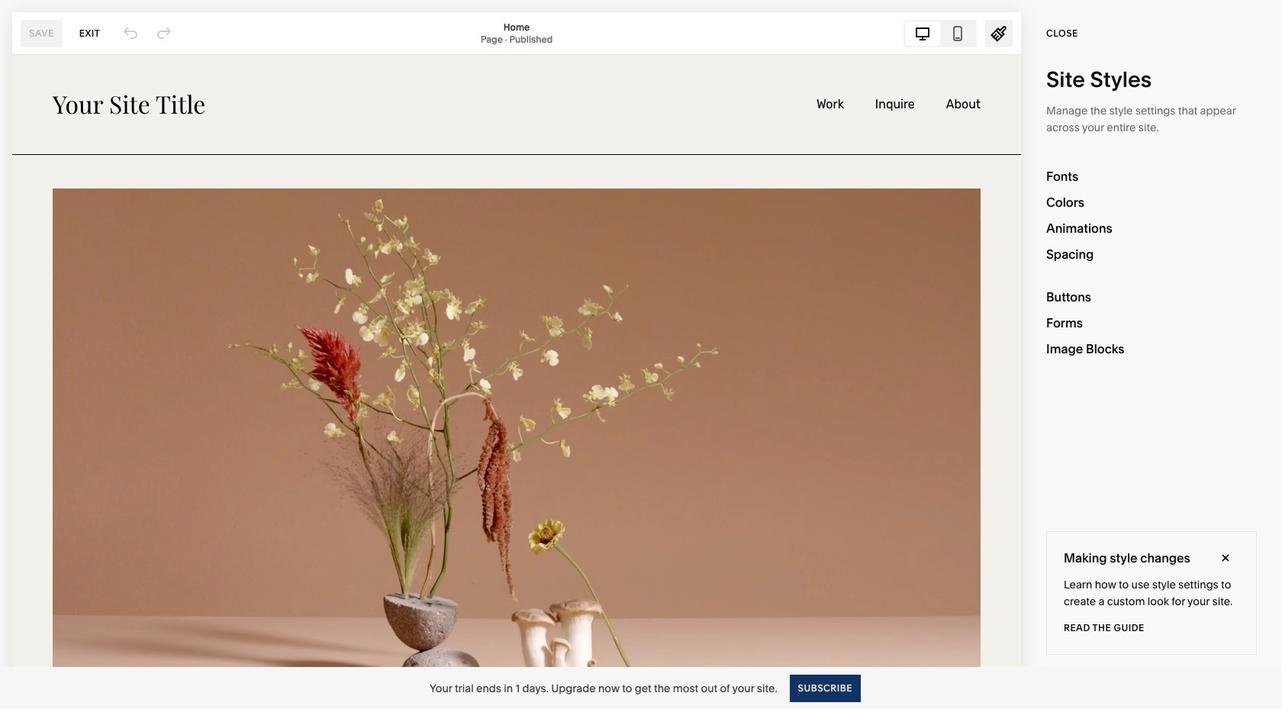 Task type: vqa. For each thing, say whether or not it's contained in the screenshot.
undo ICON
yes



Task type: describe. For each thing, give the bounding box(es) containing it.
desktop image
[[915, 25, 932, 42]]

redo image
[[156, 25, 173, 42]]

mobile image
[[950, 25, 967, 42]]

style image
[[991, 25, 1008, 42]]



Task type: locate. For each thing, give the bounding box(es) containing it.
tab list
[[906, 21, 976, 45]]

cross small image
[[1218, 550, 1235, 567]]

undo image
[[122, 25, 139, 42]]



